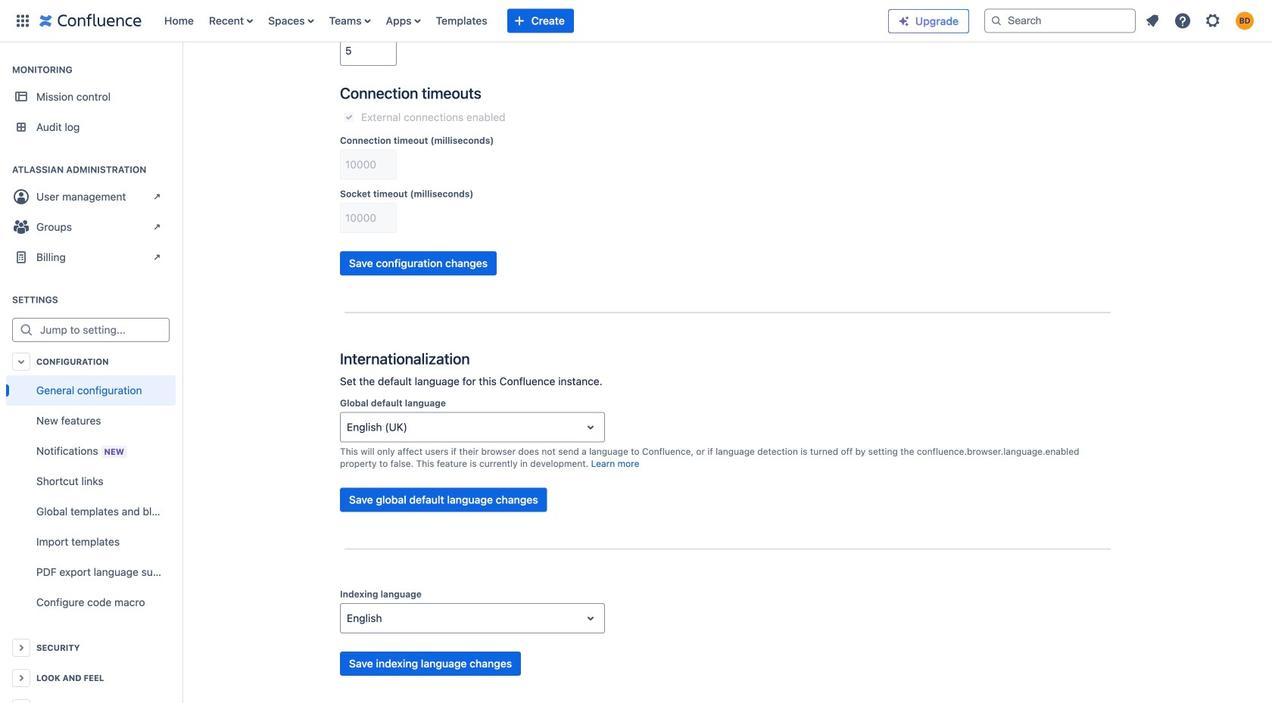 Task type: vqa. For each thing, say whether or not it's contained in the screenshot.
Edit this page "image"
no



Task type: describe. For each thing, give the bounding box(es) containing it.
notification icon image
[[1144, 12, 1162, 30]]

collapse sidebar image
[[165, 38, 199, 92]]

open image
[[582, 610, 600, 628]]

help icon image
[[1174, 12, 1193, 30]]

global element
[[9, 0, 877, 42]]

your profile and preferences image
[[1237, 12, 1255, 30]]

list for "appswitcher icon" at left top
[[157, 0, 877, 42]]

premium image
[[899, 15, 911, 27]]

open image
[[582, 419, 600, 437]]



Task type: locate. For each thing, give the bounding box(es) containing it.
Search field
[[985, 9, 1137, 33]]

None text field
[[347, 420, 350, 435], [347, 611, 350, 627], [347, 420, 350, 435], [347, 611, 350, 627]]

appswitcher icon image
[[14, 12, 32, 30]]

1 horizontal spatial list
[[1140, 7, 1264, 34]]

0 horizontal spatial list
[[157, 0, 877, 42]]

settings icon image
[[1205, 12, 1223, 30]]

list
[[157, 0, 877, 42], [1140, 7, 1264, 34]]

None search field
[[985, 9, 1137, 33]]

Settings Search field
[[36, 320, 169, 341]]

search image
[[991, 15, 1003, 27]]

None number field
[[341, 37, 396, 64], [341, 151, 396, 178], [341, 205, 396, 232], [341, 37, 396, 64], [341, 151, 396, 178], [341, 205, 396, 232]]

list for premium "image"
[[1140, 7, 1264, 34]]

region
[[6, 376, 176, 618]]

confluence image
[[39, 12, 142, 30], [39, 12, 142, 30]]

banner
[[0, 0, 1273, 45]]



